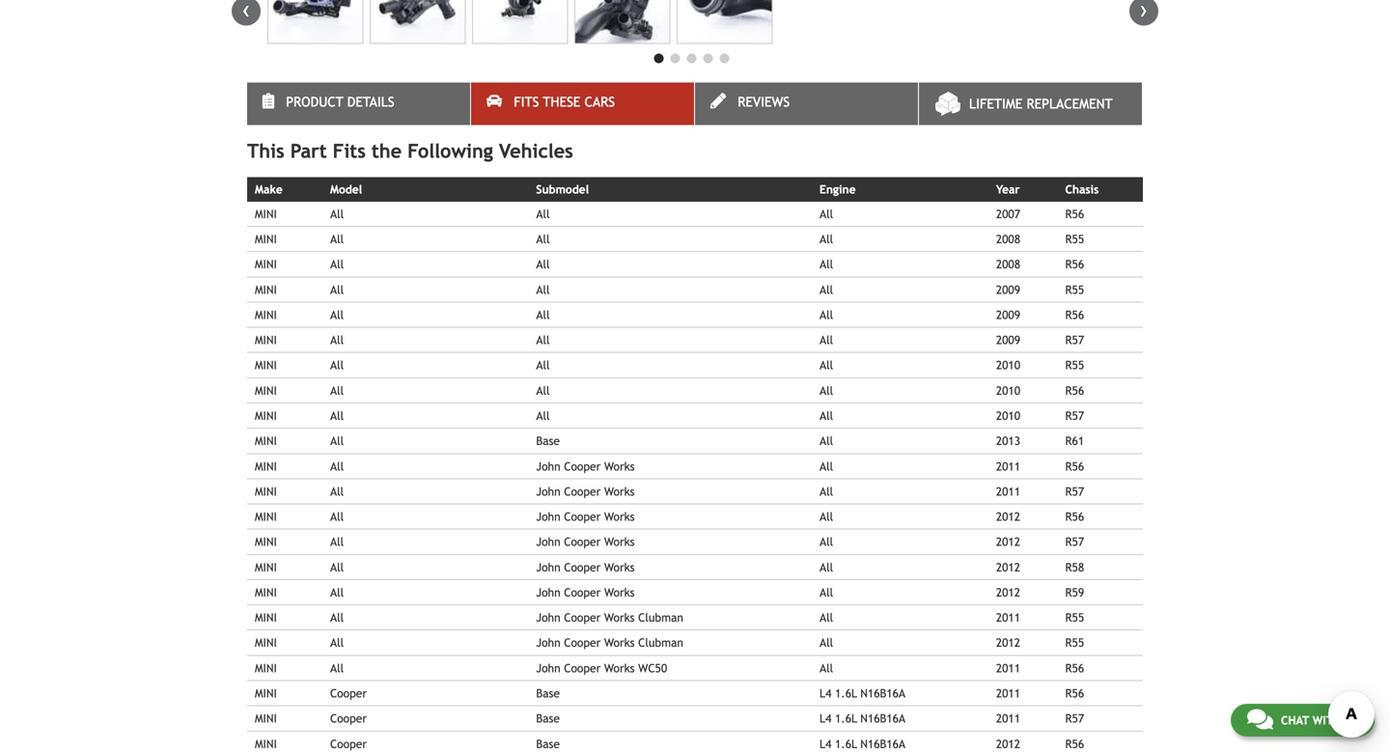 Task type: describe. For each thing, give the bounding box(es) containing it.
5 john from the top
[[536, 560, 561, 574]]

details
[[347, 94, 394, 110]]

3 mini from the top
[[255, 257, 277, 271]]

1 2012 from the top
[[996, 510, 1020, 523]]

chat
[[1281, 713, 1309, 727]]

4 es#3442517 - 11538699290 - thermostat housing w/ thermostat kit - priced as kit - all in one unit for your cooling system : newest part number from older 11537534521 gen 2 mini cooper - genuine mini - mini image from the left
[[574, 0, 670, 44]]

1 es#3442517 - 11538699290 - thermostat housing w/ thermostat kit - priced as kit - all in one unit for your cooling system : newest part number from older 11537534521 gen 2 mini cooper - genuine mini - mini image from the left
[[267, 0, 363, 44]]

5 2012 from the top
[[996, 636, 1020, 649]]

model
[[330, 183, 362, 196]]

r61
[[1065, 434, 1084, 448]]

the
[[372, 140, 402, 162]]

7 r56 from the top
[[1065, 661, 1084, 675]]

wc50
[[638, 661, 667, 675]]

chasis
[[1065, 183, 1099, 196]]

13 mini from the top
[[255, 510, 277, 523]]

9 works from the top
[[604, 661, 635, 675]]

4 2012 from the top
[[996, 586, 1020, 599]]

3 n16b16a from the top
[[860, 737, 906, 750]]

john cooper works clubman for 2011
[[536, 611, 683, 624]]

2 l4 from the top
[[820, 712, 832, 725]]

4 john cooper works from the top
[[536, 535, 635, 549]]

1 john cooper works from the top
[[536, 459, 635, 473]]

4 r57 from the top
[[1065, 535, 1084, 549]]

5 mini from the top
[[255, 308, 277, 321]]

r55 for 2011
[[1065, 611, 1084, 624]]

clubman for 2011
[[638, 611, 683, 624]]

8 works from the top
[[604, 636, 635, 649]]

5 r57 from the top
[[1065, 712, 1084, 725]]

2010 for r55
[[996, 358, 1020, 372]]

2008 for r56
[[996, 257, 1020, 271]]

6 john cooper works from the top
[[536, 586, 635, 599]]

vehicles
[[499, 140, 573, 162]]

cars
[[585, 94, 615, 110]]

r55 for 2009
[[1065, 283, 1084, 296]]

7 works from the top
[[604, 611, 635, 624]]

part
[[290, 140, 327, 162]]

1 base from the top
[[536, 434, 560, 448]]

9 r56 from the top
[[1065, 737, 1084, 750]]

3 l4 1.6l n16b16a from the top
[[820, 737, 906, 750]]

1 l4 from the top
[[820, 686, 832, 700]]

replacement
[[1027, 96, 1113, 112]]

16 mini from the top
[[255, 586, 277, 599]]

12 mini from the top
[[255, 485, 277, 498]]

engine
[[820, 183, 856, 196]]

1 works from the top
[[604, 459, 635, 473]]

3 2011 from the top
[[996, 611, 1020, 624]]

6 r56 from the top
[[1065, 510, 1084, 523]]

2 john cooper works from the top
[[536, 485, 635, 498]]

7 john from the top
[[536, 611, 561, 624]]

1 r57 from the top
[[1065, 333, 1084, 347]]

these
[[543, 94, 581, 110]]

5 works from the top
[[604, 560, 635, 574]]

11 mini from the top
[[255, 459, 277, 473]]

fits these cars link
[[471, 83, 694, 125]]

2 l4 1.6l n16b16a from the top
[[820, 712, 906, 725]]

6 mini from the top
[[255, 333, 277, 347]]

8 mini from the top
[[255, 384, 277, 397]]

10 mini from the top
[[255, 434, 277, 448]]

2 john from the top
[[536, 485, 561, 498]]

8 r56 from the top
[[1065, 686, 1084, 700]]

2013
[[996, 434, 1020, 448]]

lifetime
[[969, 96, 1023, 112]]

1 2011 from the top
[[996, 459, 1020, 473]]

product
[[286, 94, 343, 110]]

following
[[408, 140, 493, 162]]

2 2011 from the top
[[996, 485, 1020, 498]]

4 2011 from the top
[[996, 661, 1020, 675]]

2 es#3442517 - 11538699290 - thermostat housing w/ thermostat kit - priced as kit - all in one unit for your cooling system : newest part number from older 11537534521 gen 2 mini cooper - genuine mini - mini image from the left
[[370, 0, 466, 44]]

2010 for r56
[[996, 384, 1020, 397]]

1 1.6l from the top
[[835, 686, 857, 700]]

1 l4 1.6l n16b16a from the top
[[820, 686, 906, 700]]

lifetime replacement
[[969, 96, 1113, 112]]

1 mini from the top
[[255, 207, 277, 220]]

3 r56 from the top
[[1065, 308, 1084, 321]]

2010 for r57
[[996, 409, 1020, 422]]

r59
[[1065, 586, 1084, 599]]

year
[[996, 183, 1020, 196]]

us
[[1345, 713, 1358, 727]]

5 2011 from the top
[[996, 686, 1020, 700]]

r55 for 2008
[[1065, 232, 1084, 246]]

r55 for 2012
[[1065, 636, 1084, 649]]

3 2012 from the top
[[996, 560, 1020, 574]]

6 john from the top
[[536, 586, 561, 599]]

5 r56 from the top
[[1065, 459, 1084, 473]]



Task type: vqa. For each thing, say whether or not it's contained in the screenshot.
Schwaben - Corporate Logo to the bottom
no



Task type: locate. For each thing, give the bounding box(es) containing it.
1 n16b16a from the top
[[860, 686, 906, 700]]

mini
[[255, 207, 277, 220], [255, 232, 277, 246], [255, 257, 277, 271], [255, 283, 277, 296], [255, 308, 277, 321], [255, 333, 277, 347], [255, 358, 277, 372], [255, 384, 277, 397], [255, 409, 277, 422], [255, 434, 277, 448], [255, 459, 277, 473], [255, 485, 277, 498], [255, 510, 277, 523], [255, 535, 277, 549], [255, 560, 277, 574], [255, 586, 277, 599], [255, 611, 277, 624], [255, 636, 277, 649], [255, 661, 277, 675], [255, 686, 277, 700], [255, 712, 277, 725], [255, 737, 277, 750]]

n16b16a
[[860, 686, 906, 700], [860, 712, 906, 725], [860, 737, 906, 750]]

0 vertical spatial 1.6l
[[835, 686, 857, 700]]

0 vertical spatial fits
[[514, 94, 539, 110]]

1 vertical spatial fits
[[333, 140, 366, 162]]

1 2009 from the top
[[996, 283, 1020, 296]]

4 john from the top
[[536, 535, 561, 549]]

es#3442517 - 11538699290 - thermostat housing w/ thermostat kit - priced as kit - all in one unit for your cooling system : newest part number from older 11537534521 gen 2 mini cooper - genuine mini - mini image up product
[[267, 0, 363, 44]]

2 john cooper works clubman from the top
[[536, 636, 683, 649]]

6 2011 from the top
[[996, 712, 1020, 725]]

0 horizontal spatial fits
[[333, 140, 366, 162]]

15 mini from the top
[[255, 560, 277, 574]]

2 base from the top
[[536, 686, 560, 700]]

reviews
[[738, 94, 790, 110]]

0 vertical spatial 2008
[[996, 232, 1020, 246]]

john cooper works wc50
[[536, 661, 667, 675]]

2 r57 from the top
[[1065, 409, 1084, 422]]

2 2010 from the top
[[996, 384, 1020, 397]]

2 n16b16a from the top
[[860, 712, 906, 725]]

1 vertical spatial n16b16a
[[860, 712, 906, 725]]

17 mini from the top
[[255, 611, 277, 624]]

1 john from the top
[[536, 459, 561, 473]]

product details link
[[247, 83, 470, 125]]

works
[[604, 459, 635, 473], [604, 485, 635, 498], [604, 510, 635, 523], [604, 535, 635, 549], [604, 560, 635, 574], [604, 586, 635, 599], [604, 611, 635, 624], [604, 636, 635, 649], [604, 661, 635, 675]]

14 mini from the top
[[255, 535, 277, 549]]

2008 for r55
[[996, 232, 1020, 246]]

9 mini from the top
[[255, 409, 277, 422]]

submodel
[[536, 183, 589, 196]]

1 vertical spatial john cooper works clubman
[[536, 636, 683, 649]]

2 r55 from the top
[[1065, 283, 1084, 296]]

1.6l
[[835, 686, 857, 700], [835, 712, 857, 725], [835, 737, 857, 750]]

with
[[1313, 713, 1341, 727]]

3 l4 from the top
[[820, 737, 832, 750]]

2 vertical spatial n16b16a
[[860, 737, 906, 750]]

21 mini from the top
[[255, 712, 277, 725]]

1 2010 from the top
[[996, 358, 1020, 372]]

es#3442517 - 11538699290 - thermostat housing w/ thermostat kit - priced as kit - all in one unit for your cooling system : newest part number from older 11537534521 gen 2 mini cooper - genuine mini - mini image up these
[[472, 0, 568, 44]]

john
[[536, 459, 561, 473], [536, 485, 561, 498], [536, 510, 561, 523], [536, 535, 561, 549], [536, 560, 561, 574], [536, 586, 561, 599], [536, 611, 561, 624], [536, 636, 561, 649], [536, 661, 561, 675]]

1 r56 from the top
[[1065, 207, 1084, 220]]

2 vertical spatial 2009
[[996, 333, 1020, 347]]

fits these cars
[[514, 94, 615, 110]]

john cooper works
[[536, 459, 635, 473], [536, 485, 635, 498], [536, 510, 635, 523], [536, 535, 635, 549], [536, 560, 635, 574], [536, 586, 635, 599]]

chat with us link
[[1231, 704, 1375, 737]]

9 john from the top
[[536, 661, 561, 675]]

2 1.6l from the top
[[835, 712, 857, 725]]

1 r55 from the top
[[1065, 232, 1084, 246]]

20 mini from the top
[[255, 686, 277, 700]]

0 vertical spatial n16b16a
[[860, 686, 906, 700]]

l4 1.6l n16b16a
[[820, 686, 906, 700], [820, 712, 906, 725], [820, 737, 906, 750]]

r55 for 2010
[[1065, 358, 1084, 372]]

0 vertical spatial john cooper works clubman
[[536, 611, 683, 624]]

2009 for r55
[[996, 283, 1020, 296]]

2007
[[996, 207, 1020, 220]]

fits
[[514, 94, 539, 110], [333, 140, 366, 162]]

2010
[[996, 358, 1020, 372], [996, 384, 1020, 397], [996, 409, 1020, 422]]

8 john from the top
[[536, 636, 561, 649]]

0 vertical spatial l4
[[820, 686, 832, 700]]

18 mini from the top
[[255, 636, 277, 649]]

all
[[330, 207, 344, 220], [536, 207, 550, 220], [820, 207, 833, 220], [330, 232, 344, 246], [536, 232, 550, 246], [820, 232, 833, 246], [330, 257, 344, 271], [536, 257, 550, 271], [820, 257, 833, 271], [330, 283, 344, 296], [536, 283, 550, 296], [820, 283, 833, 296], [330, 308, 344, 321], [536, 308, 550, 321], [820, 308, 833, 321], [330, 333, 344, 347], [536, 333, 550, 347], [820, 333, 833, 347], [330, 358, 344, 372], [536, 358, 550, 372], [820, 358, 833, 372], [330, 384, 344, 397], [536, 384, 550, 397], [820, 384, 833, 397], [330, 409, 344, 422], [536, 409, 550, 422], [820, 409, 833, 422], [330, 434, 344, 448], [820, 434, 833, 448], [330, 459, 344, 473], [820, 459, 833, 473], [330, 485, 344, 498], [820, 485, 833, 498], [330, 510, 344, 523], [820, 510, 833, 523], [330, 535, 344, 549], [820, 535, 833, 549], [330, 560, 344, 574], [820, 560, 833, 574], [330, 586, 344, 599], [820, 586, 833, 599], [330, 611, 344, 624], [820, 611, 833, 624], [330, 636, 344, 649], [820, 636, 833, 649], [330, 661, 344, 675], [820, 661, 833, 675]]

2012
[[996, 510, 1020, 523], [996, 535, 1020, 549], [996, 560, 1020, 574], [996, 586, 1020, 599], [996, 636, 1020, 649], [996, 737, 1020, 750]]

2 vertical spatial l4 1.6l n16b16a
[[820, 737, 906, 750]]

0 vertical spatial 2009
[[996, 283, 1020, 296]]

1 vertical spatial l4
[[820, 712, 832, 725]]

1 vertical spatial 1.6l
[[835, 712, 857, 725]]

l4
[[820, 686, 832, 700], [820, 712, 832, 725], [820, 737, 832, 750]]

6 works from the top
[[604, 586, 635, 599]]

2 r56 from the top
[[1065, 257, 1084, 271]]

2 works from the top
[[604, 485, 635, 498]]

this part fits the following vehicles
[[247, 140, 573, 162]]

0 vertical spatial clubman
[[638, 611, 683, 624]]

2009
[[996, 283, 1020, 296], [996, 308, 1020, 321], [996, 333, 1020, 347]]

5 es#3442517 - 11538699290 - thermostat housing w/ thermostat kit - priced as kit - all in one unit for your cooling system : newest part number from older 11537534521 gen 2 mini cooper - genuine mini - mini image from the left
[[677, 0, 773, 44]]

19 mini from the top
[[255, 661, 277, 675]]

1 vertical spatial 2009
[[996, 308, 1020, 321]]

2009 for r57
[[996, 333, 1020, 347]]

2 mini from the top
[[255, 232, 277, 246]]

5 john cooper works from the top
[[536, 560, 635, 574]]

clubman for 2012
[[638, 636, 683, 649]]

5 r55 from the top
[[1065, 636, 1084, 649]]

john cooper works clubman
[[536, 611, 683, 624], [536, 636, 683, 649]]

3 r55 from the top
[[1065, 358, 1084, 372]]

clubman
[[638, 611, 683, 624], [638, 636, 683, 649]]

make
[[255, 183, 283, 196]]

2 clubman from the top
[[638, 636, 683, 649]]

2 2008 from the top
[[996, 257, 1020, 271]]

es#3442517 - 11538699290 - thermostat housing w/ thermostat kit - priced as kit - all in one unit for your cooling system : newest part number from older 11537534521 gen 2 mini cooper - genuine mini - mini image up details
[[370, 0, 466, 44]]

lifetime replacement link
[[919, 83, 1142, 125]]

1 clubman from the top
[[638, 611, 683, 624]]

this
[[247, 140, 284, 162]]

fits left these
[[514, 94, 539, 110]]

comments image
[[1247, 708, 1273, 731]]

reviews link
[[695, 83, 918, 125]]

es#3442517 - 11538699290 - thermostat housing w/ thermostat kit - priced as kit - all in one unit for your cooling system : newest part number from older 11537534521 gen 2 mini cooper - genuine mini - mini image up cars
[[574, 0, 670, 44]]

3 base from the top
[[536, 712, 560, 725]]

2 vertical spatial 1.6l
[[835, 737, 857, 750]]

r56
[[1065, 207, 1084, 220], [1065, 257, 1084, 271], [1065, 308, 1084, 321], [1065, 384, 1084, 397], [1065, 459, 1084, 473], [1065, 510, 1084, 523], [1065, 661, 1084, 675], [1065, 686, 1084, 700], [1065, 737, 1084, 750]]

3 2010 from the top
[[996, 409, 1020, 422]]

1 vertical spatial 2010
[[996, 384, 1020, 397]]

7 mini from the top
[[255, 358, 277, 372]]

1 vertical spatial clubman
[[638, 636, 683, 649]]

2 2009 from the top
[[996, 308, 1020, 321]]

cooper
[[564, 459, 601, 473], [564, 485, 601, 498], [564, 510, 601, 523], [564, 535, 601, 549], [564, 560, 601, 574], [564, 586, 601, 599], [564, 611, 601, 624], [564, 636, 601, 649], [564, 661, 601, 675], [330, 686, 367, 700], [330, 712, 367, 725], [330, 737, 367, 750]]

chat with us
[[1281, 713, 1358, 727]]

0 vertical spatial l4 1.6l n16b16a
[[820, 686, 906, 700]]

4 works from the top
[[604, 535, 635, 549]]

1 vertical spatial l4 1.6l n16b16a
[[820, 712, 906, 725]]

2 vertical spatial l4
[[820, 737, 832, 750]]

3 works from the top
[[604, 510, 635, 523]]

john cooper works clubman for 2012
[[536, 636, 683, 649]]

r58
[[1065, 560, 1084, 574]]

0 vertical spatial 2010
[[996, 358, 1020, 372]]

2011
[[996, 459, 1020, 473], [996, 485, 1020, 498], [996, 611, 1020, 624], [996, 661, 1020, 675], [996, 686, 1020, 700], [996, 712, 1020, 725]]

r55
[[1065, 232, 1084, 246], [1065, 283, 1084, 296], [1065, 358, 1084, 372], [1065, 611, 1084, 624], [1065, 636, 1084, 649]]

2 2012 from the top
[[996, 535, 1020, 549]]

3 2009 from the top
[[996, 333, 1020, 347]]

1 vertical spatial 2008
[[996, 257, 1020, 271]]

3 john cooper works from the top
[[536, 510, 635, 523]]

3 1.6l from the top
[[835, 737, 857, 750]]

2 vertical spatial 2010
[[996, 409, 1020, 422]]

1 john cooper works clubman from the top
[[536, 611, 683, 624]]

4 base from the top
[[536, 737, 560, 750]]

r57
[[1065, 333, 1084, 347], [1065, 409, 1084, 422], [1065, 485, 1084, 498], [1065, 535, 1084, 549], [1065, 712, 1084, 725]]

base
[[536, 434, 560, 448], [536, 686, 560, 700], [536, 712, 560, 725], [536, 737, 560, 750]]

6 2012 from the top
[[996, 737, 1020, 750]]

22 mini from the top
[[255, 737, 277, 750]]

1 horizontal spatial fits
[[514, 94, 539, 110]]

4 mini from the top
[[255, 283, 277, 296]]

fits left the on the top
[[333, 140, 366, 162]]

product details
[[286, 94, 394, 110]]

es#3442517 - 11538699290 - thermostat housing w/ thermostat kit - priced as kit - all in one unit for your cooling system : newest part number from older 11537534521 gen 2 mini cooper - genuine mini - mini image up reviews
[[677, 0, 773, 44]]

es#3442517 - 11538699290 - thermostat housing w/ thermostat kit - priced as kit - all in one unit for your cooling system : newest part number from older 11537534521 gen 2 mini cooper - genuine mini - mini image
[[267, 0, 363, 44], [370, 0, 466, 44], [472, 0, 568, 44], [574, 0, 670, 44], [677, 0, 773, 44]]

2008
[[996, 232, 1020, 246], [996, 257, 1020, 271]]

3 r57 from the top
[[1065, 485, 1084, 498]]

3 john from the top
[[536, 510, 561, 523]]

2009 for r56
[[996, 308, 1020, 321]]

3 es#3442517 - 11538699290 - thermostat housing w/ thermostat kit - priced as kit - all in one unit for your cooling system : newest part number from older 11537534521 gen 2 mini cooper - genuine mini - mini image from the left
[[472, 0, 568, 44]]

4 r56 from the top
[[1065, 384, 1084, 397]]



